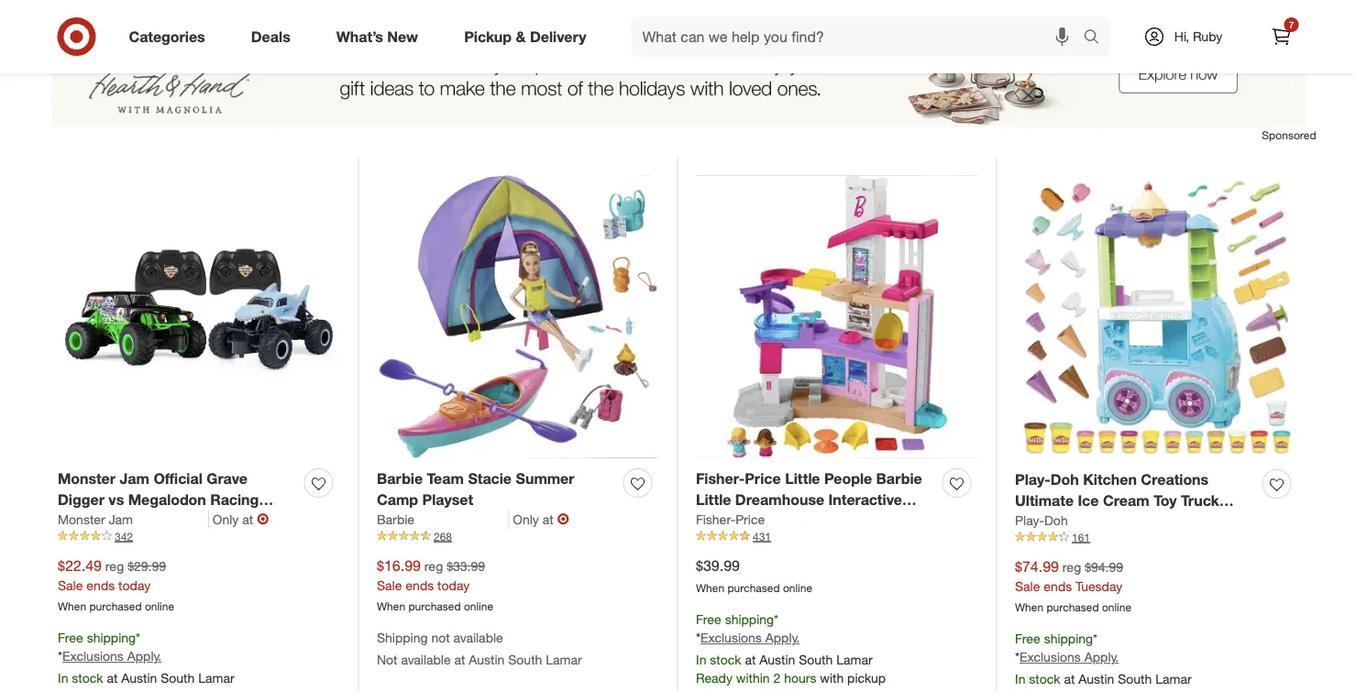 Task type: locate. For each thing, give the bounding box(es) containing it.
jam for monster jam
[[109, 511, 133, 527]]

exclusions for play-doh kitchen creations ultimate ice cream toy truck playset
[[1020, 650, 1081, 666]]

2 inside monster jam official grave digger vs megalodon racing rivals remote control monster trucks - 1:24 scale - 2 pk
[[201, 533, 210, 551]]

when for monster jam official grave digger vs megalodon racing rivals remote control monster trucks - 1:24 scale - 2 pk
[[58, 599, 86, 613]]

ends for $22.49
[[86, 577, 115, 593]]

purchased down tuesday
[[1047, 600, 1099, 614]]

ends inside $22.49 reg $29.99 sale ends today when purchased online
[[86, 577, 115, 593]]

1 horizontal spatial free shipping * * exclusions apply.
[[1015, 630, 1119, 666]]

0 horizontal spatial exclusions
[[62, 649, 124, 665]]

1 horizontal spatial stock
[[710, 652, 742, 668]]

exclusions apply. link for fisher-price little people barbie little dreamhouse interactive playset
[[701, 630, 800, 646]]

in inside free shipping * * exclusions apply. in stock at  austin south lamar ready within 2 hours with pickup
[[696, 652, 707, 668]]

what's
[[336, 28, 383, 45]]

fisher- inside fisher-price little people barbie little dreamhouse interactive playset
[[696, 470, 745, 488]]

1 vertical spatial play-
[[1015, 512, 1045, 528]]

$39.99 when purchased online
[[696, 557, 813, 595]]

apply. for play-doh kitchen creations ultimate ice cream toy truck playset
[[1085, 650, 1119, 666]]

0 horizontal spatial in stock at  austin south lamar
[[58, 671, 234, 687]]

apply. for monster jam official grave digger vs megalodon racing rivals remote control monster trucks - 1:24 scale - 2 pk
[[127, 649, 162, 665]]

only at ¬ for grave
[[213, 510, 269, 528]]

today down $33.99
[[438, 577, 470, 593]]

free
[[696, 611, 722, 627], [58, 629, 83, 646], [1015, 630, 1041, 646]]

1 only at ¬ from the left
[[213, 510, 269, 528]]

price for fisher-price
[[736, 511, 765, 527]]

austin
[[469, 652, 505, 668], [760, 652, 795, 668], [121, 671, 157, 687], [1079, 672, 1115, 688]]

only at ¬ down racing
[[213, 510, 269, 528]]

monster jam link
[[58, 510, 209, 529]]

monster inside monster jam link
[[58, 511, 105, 527]]

stock for monster jam official grave digger vs megalodon racing rivals remote control monster trucks - 1:24 scale - 2 pk
[[72, 671, 103, 687]]

0 vertical spatial play-
[[1015, 471, 1051, 489]]

apply. down tuesday
[[1085, 650, 1119, 666]]

purchased inside $74.99 reg $94.99 sale ends tuesday when purchased online
[[1047, 600, 1099, 614]]

0 horizontal spatial ends
[[86, 577, 115, 593]]

free down $22.49 reg $29.99 sale ends today when purchased online
[[58, 629, 83, 646]]

sale down $16.99
[[377, 577, 402, 593]]

2 horizontal spatial sale
[[1015, 578, 1040, 594]]

sale down the $22.49
[[58, 577, 83, 593]]

ends down $16.99
[[406, 577, 434, 593]]

exclusions
[[701, 630, 762, 646], [62, 649, 124, 665], [1020, 650, 1081, 666]]

&
[[516, 28, 526, 45]]

playset inside fisher-price little people barbie little dreamhouse interactive playset
[[696, 512, 747, 530]]

sale for $16.99
[[377, 577, 402, 593]]

shipping down $22.49 reg $29.99 sale ends today when purchased online
[[87, 629, 136, 646]]

little up dreamhouse
[[785, 470, 820, 488]]

431 link
[[696, 529, 979, 545]]

exclusions apply. link down $22.49 reg $29.99 sale ends today when purchased online
[[62, 649, 162, 665]]

2 - from the left
[[191, 533, 197, 551]]

play- up ultimate in the bottom of the page
[[1015, 471, 1051, 489]]

sale inside the $16.99 reg $33.99 sale ends today when purchased online
[[377, 577, 402, 593]]

2 horizontal spatial free
[[1015, 630, 1041, 646]]

0 vertical spatial available
[[454, 629, 503, 646]]

0 horizontal spatial free
[[58, 629, 83, 646]]

0 vertical spatial price
[[745, 470, 781, 488]]

apply. up hours
[[766, 630, 800, 646]]

exclusions down $74.99 reg $94.99 sale ends tuesday when purchased online
[[1020, 650, 1081, 666]]

little up fisher-price
[[696, 491, 731, 509]]

jam inside monster jam official grave digger vs megalodon racing rivals remote control monster trucks - 1:24 scale - 2 pk
[[120, 470, 149, 488]]

0 horizontal spatial only at ¬
[[213, 510, 269, 528]]

doh inside the play-doh kitchen creations ultimate ice cream toy truck playset
[[1051, 471, 1079, 489]]

1 horizontal spatial 2
[[774, 671, 781, 687]]

within
[[736, 671, 770, 687]]

price up dreamhouse
[[745, 470, 781, 488]]

1 horizontal spatial ¬
[[557, 510, 569, 528]]

1 - from the left
[[108, 533, 114, 551]]

purchased inside the $16.99 reg $33.99 sale ends today when purchased online
[[409, 599, 461, 613]]

only down racing
[[213, 511, 239, 527]]

0 horizontal spatial playset
[[422, 491, 473, 509]]

ends inside $74.99 reg $94.99 sale ends tuesday when purchased online
[[1044, 578, 1072, 594]]

1 vertical spatial available
[[401, 652, 451, 668]]

categories
[[129, 28, 205, 45]]

exclusions apply. link down $74.99 reg $94.99 sale ends tuesday when purchased online
[[1020, 650, 1119, 666]]

1 horizontal spatial ends
[[406, 577, 434, 593]]

monster down racing
[[219, 512, 276, 530]]

pickup
[[464, 28, 512, 45]]

2 play- from the top
[[1015, 512, 1045, 528]]

purchased down $29.99
[[89, 599, 142, 613]]

ends for $16.99
[[406, 577, 434, 593]]

¬ down racing
[[257, 510, 269, 528]]

1 today from the left
[[118, 577, 151, 593]]

play- for play-doh kitchen creations ultimate ice cream toy truck playset
[[1015, 471, 1051, 489]]

0 horizontal spatial apply.
[[127, 649, 162, 665]]

lamar inside free shipping * * exclusions apply. in stock at  austin south lamar ready within 2 hours with pickup
[[837, 652, 873, 668]]

reg for $16.99
[[424, 558, 443, 574]]

deals
[[251, 28, 291, 45]]

when inside $39.99 when purchased online
[[696, 581, 725, 595]]

when up shipping
[[377, 599, 406, 613]]

online inside $22.49 reg $29.99 sale ends today when purchased online
[[145, 599, 174, 613]]

monster for monster jam
[[58, 511, 105, 527]]

online inside $74.99 reg $94.99 sale ends tuesday when purchased online
[[1102, 600, 1132, 614]]

2 fisher- from the top
[[696, 511, 736, 527]]

1:24
[[118, 533, 146, 551]]

¬
[[257, 510, 269, 528], [557, 510, 569, 528]]

1 horizontal spatial sale
[[377, 577, 402, 593]]

pickup
[[848, 671, 886, 687]]

1 vertical spatial 2
[[774, 671, 781, 687]]

deals link
[[235, 17, 313, 57]]

with
[[820, 671, 844, 687]]

2
[[201, 533, 210, 551], [774, 671, 781, 687]]

1 play- from the top
[[1015, 471, 1051, 489]]

1 horizontal spatial available
[[454, 629, 503, 646]]

0 horizontal spatial available
[[401, 652, 451, 668]]

2 only at ¬ from the left
[[513, 510, 569, 528]]

shipping for play-doh kitchen creations ultimate ice cream toy truck playset
[[1044, 630, 1093, 646]]

play-doh
[[1015, 512, 1068, 528]]

0 vertical spatial 2
[[201, 533, 210, 551]]

¬ for monster jam official grave digger vs megalodon racing rivals remote control monster trucks - 1:24 scale - 2 pk
[[257, 510, 269, 528]]

south inside "shipping not available not available at austin south lamar"
[[508, 652, 542, 668]]

lamar
[[546, 652, 582, 668], [837, 652, 873, 668], [198, 671, 234, 687], [1156, 672, 1192, 688]]

1 horizontal spatial in stock at  austin south lamar
[[1015, 672, 1192, 688]]

playset up the barbie link
[[422, 491, 473, 509]]

ends inside the $16.99 reg $33.99 sale ends today when purchased online
[[406, 577, 434, 593]]

2 horizontal spatial shipping
[[1044, 630, 1093, 646]]

play- down ultimate in the bottom of the page
[[1015, 512, 1045, 528]]

playset down ultimate in the bottom of the page
[[1015, 513, 1066, 531]]

doh
[[1051, 471, 1079, 489], [1045, 512, 1068, 528]]

fisher- inside fisher-price link
[[696, 511, 736, 527]]

only at ¬ up 268 link
[[513, 510, 569, 528]]

0 horizontal spatial sale
[[58, 577, 83, 593]]

0 vertical spatial jam
[[120, 470, 149, 488]]

2 horizontal spatial exclusions
[[1020, 650, 1081, 666]]

1 horizontal spatial little
[[785, 470, 820, 488]]

ends down $74.99
[[1044, 578, 1072, 594]]

1 horizontal spatial only
[[513, 511, 539, 527]]

reg down "161"
[[1063, 559, 1082, 575]]

0 horizontal spatial in
[[58, 671, 68, 687]]

play- inside the play-doh kitchen creations ultimate ice cream toy truck playset
[[1015, 471, 1051, 489]]

team
[[427, 470, 464, 488]]

2 today from the left
[[438, 577, 470, 593]]

2 horizontal spatial in
[[1015, 672, 1026, 688]]

0 horizontal spatial -
[[108, 533, 114, 551]]

1 vertical spatial price
[[736, 511, 765, 527]]

only up 268 link
[[513, 511, 539, 527]]

0 horizontal spatial shipping
[[87, 629, 136, 646]]

1 only from the left
[[213, 511, 239, 527]]

1 vertical spatial little
[[696, 491, 731, 509]]

sale inside $74.99 reg $94.99 sale ends tuesday when purchased online
[[1015, 578, 1040, 594]]

play-
[[1015, 471, 1051, 489], [1015, 512, 1045, 528]]

in stock at  austin south lamar for $22.49
[[58, 671, 234, 687]]

online for monster jam official grave digger vs megalodon racing rivals remote control monster trucks - 1:24 scale - 2 pk
[[145, 599, 174, 613]]

online down $29.99
[[145, 599, 174, 613]]

free shipping * * exclusions apply. down $74.99 reg $94.99 sale ends tuesday when purchased online
[[1015, 630, 1119, 666]]

$16.99 reg $33.99 sale ends today when purchased online
[[377, 557, 493, 613]]

1 horizontal spatial -
[[191, 533, 197, 551]]

2 horizontal spatial playset
[[1015, 513, 1066, 531]]

jam up 342
[[109, 511, 133, 527]]

jam inside monster jam link
[[109, 511, 133, 527]]

when inside $22.49 reg $29.99 sale ends today when purchased online
[[58, 599, 86, 613]]

purchased inside $22.49 reg $29.99 sale ends today when purchased online
[[89, 599, 142, 613]]

reg inside $22.49 reg $29.99 sale ends today when purchased online
[[105, 558, 124, 574]]

when for barbie team stacie summer camp playset
[[377, 599, 406, 613]]

monster jam
[[58, 511, 133, 527]]

shipping not available not available at austin south lamar
[[377, 629, 582, 668]]

barbie up interactive
[[876, 470, 922, 488]]

online for barbie team stacie summer camp playset
[[464, 599, 493, 613]]

ice
[[1078, 492, 1099, 510]]

price for fisher-price little people barbie little dreamhouse interactive playset
[[745, 470, 781, 488]]

free down $74.99 reg $94.99 sale ends tuesday when purchased online
[[1015, 630, 1041, 646]]

1 horizontal spatial in
[[696, 652, 707, 668]]

reg down the '1:24'
[[105, 558, 124, 574]]

1 fisher- from the top
[[696, 470, 745, 488]]

available down not
[[401, 652, 451, 668]]

shipping down $39.99 when purchased online
[[725, 611, 774, 627]]

-
[[108, 533, 114, 551], [191, 533, 197, 551]]

creations
[[1141, 471, 1209, 489]]

1 vertical spatial doh
[[1045, 512, 1068, 528]]

1 horizontal spatial exclusions
[[701, 630, 762, 646]]

purchased down $39.99
[[728, 581, 780, 595]]

sale inside $22.49 reg $29.99 sale ends today when purchased online
[[58, 577, 83, 593]]

fisher-
[[696, 470, 745, 488], [696, 511, 736, 527]]

0 horizontal spatial stock
[[72, 671, 103, 687]]

0 horizontal spatial 2
[[201, 533, 210, 551]]

2 horizontal spatial reg
[[1063, 559, 1082, 575]]

stock
[[710, 652, 742, 668], [72, 671, 103, 687], [1029, 672, 1061, 688]]

hi, ruby
[[1175, 28, 1223, 44]]

what's new
[[336, 28, 418, 45]]

purchased up not
[[409, 599, 461, 613]]

1 horizontal spatial only at ¬
[[513, 510, 569, 528]]

playset left 431
[[696, 512, 747, 530]]

1 horizontal spatial playset
[[696, 512, 747, 530]]

reg down 268
[[424, 558, 443, 574]]

advertisement region
[[40, 23, 1317, 127]]

today down $29.99
[[118, 577, 151, 593]]

play-doh kitchen creations ultimate ice cream toy truck playset link
[[1015, 469, 1256, 531]]

1 vertical spatial jam
[[109, 511, 133, 527]]

268 link
[[377, 529, 659, 545]]

search
[[1075, 29, 1119, 47]]

what's new link
[[321, 17, 441, 57]]

jam for monster jam official grave digger vs megalodon racing rivals remote control monster trucks - 1:24 scale - 2 pk
[[120, 470, 149, 488]]

free down $39.99
[[696, 611, 722, 627]]

1 horizontal spatial exclusions apply. link
[[701, 630, 800, 646]]

purchased
[[728, 581, 780, 595], [89, 599, 142, 613], [409, 599, 461, 613], [1047, 600, 1099, 614]]

only
[[213, 511, 239, 527], [513, 511, 539, 527]]

monster jam official grave digger vs megalodon racing rivals remote control monster trucks - 1:24 scale - 2 pk
[[58, 470, 276, 551]]

monster jam official grave digger vs megalodon racing rivals remote control monster trucks - 1:24 scale - 2 pk image
[[58, 175, 340, 458], [58, 175, 340, 458]]

exclusions up ready
[[701, 630, 762, 646]]

online up free shipping * * exclusions apply. in stock at  austin south lamar ready within 2 hours with pickup
[[783, 581, 813, 595]]

hours
[[784, 671, 817, 687]]

exclusions for monster jam official grave digger vs megalodon racing rivals remote control monster trucks - 1:24 scale - 2 pk
[[62, 649, 124, 665]]

austin inside "shipping not available not available at austin south lamar"
[[469, 652, 505, 668]]

doh down ultimate in the bottom of the page
[[1045, 512, 1068, 528]]

0 horizontal spatial ¬
[[257, 510, 269, 528]]

play-doh kitchen creations ultimate ice cream toy truck playset image
[[1015, 175, 1299, 459], [1015, 175, 1299, 459]]

2 horizontal spatial exclusions apply. link
[[1020, 650, 1119, 666]]

reg inside $74.99 reg $94.99 sale ends tuesday when purchased online
[[1063, 559, 1082, 575]]

today inside $22.49 reg $29.99 sale ends today when purchased online
[[118, 577, 151, 593]]

barbie inside barbie team stacie summer camp playset
[[377, 470, 423, 488]]

exclusions down $22.49 reg $29.99 sale ends today when purchased online
[[62, 649, 124, 665]]

2 left pk
[[201, 533, 210, 551]]

free shipping * * exclusions apply.
[[58, 629, 162, 665], [1015, 630, 1119, 666]]

reg inside the $16.99 reg $33.99 sale ends today when purchased online
[[424, 558, 443, 574]]

shipping inside free shipping * * exclusions apply. in stock at  austin south lamar ready within 2 hours with pickup
[[725, 611, 774, 627]]

barbie
[[377, 470, 423, 488], [876, 470, 922, 488], [377, 511, 415, 527]]

when down the $22.49
[[58, 599, 86, 613]]

reg
[[105, 558, 124, 574], [424, 558, 443, 574], [1063, 559, 1082, 575]]

2 horizontal spatial ends
[[1044, 578, 1072, 594]]

free shipping * * exclusions apply. down $22.49 reg $29.99 sale ends today when purchased online
[[58, 629, 162, 665]]

price
[[745, 470, 781, 488], [736, 511, 765, 527]]

barbie team stacie summer camp playset link
[[377, 468, 616, 510]]

only at ¬
[[213, 510, 269, 528], [513, 510, 569, 528]]

when
[[696, 581, 725, 595], [58, 599, 86, 613], [377, 599, 406, 613], [1015, 600, 1044, 614]]

price up 431
[[736, 511, 765, 527]]

when inside the $16.99 reg $33.99 sale ends today when purchased online
[[377, 599, 406, 613]]

apply. inside free shipping * * exclusions apply. in stock at  austin south lamar ready within 2 hours with pickup
[[766, 630, 800, 646]]

when inside $74.99 reg $94.99 sale ends tuesday when purchased online
[[1015, 600, 1044, 614]]

shipping
[[725, 611, 774, 627], [87, 629, 136, 646], [1044, 630, 1093, 646]]

1 horizontal spatial today
[[438, 577, 470, 593]]

in stock at  austin south lamar
[[58, 671, 234, 687], [1015, 672, 1192, 688]]

when down $39.99
[[696, 581, 725, 595]]

0 horizontal spatial exclusions apply. link
[[62, 649, 162, 665]]

1 ¬ from the left
[[257, 510, 269, 528]]

0 vertical spatial fisher-
[[696, 470, 745, 488]]

barbie down "camp"
[[377, 511, 415, 527]]

fisher-price little people barbie little dreamhouse interactive playset image
[[696, 175, 979, 458], [696, 175, 979, 458]]

ruby
[[1193, 28, 1223, 44]]

monster down digger
[[58, 511, 105, 527]]

shipping down $74.99 reg $94.99 sale ends tuesday when purchased online
[[1044, 630, 1093, 646]]

- left 342
[[108, 533, 114, 551]]

fisher- up $39.99
[[696, 511, 736, 527]]

online down $33.99
[[464, 599, 493, 613]]

0 horizontal spatial reg
[[105, 558, 124, 574]]

2 only from the left
[[513, 511, 539, 527]]

south inside free shipping * * exclusions apply. in stock at  austin south lamar ready within 2 hours with pickup
[[799, 652, 833, 668]]

apply. down $22.49 reg $29.99 sale ends today when purchased online
[[127, 649, 162, 665]]

268
[[434, 530, 452, 543]]

0 horizontal spatial free shipping * * exclusions apply.
[[58, 629, 162, 665]]

barbie up "camp"
[[377, 470, 423, 488]]

2 ¬ from the left
[[557, 510, 569, 528]]

2 left hours
[[774, 671, 781, 687]]

when down $74.99
[[1015, 600, 1044, 614]]

$74.99 reg $94.99 sale ends tuesday when purchased online
[[1015, 558, 1132, 614]]

ends
[[86, 577, 115, 593], [406, 577, 434, 593], [1044, 578, 1072, 594]]

online
[[783, 581, 813, 595], [145, 599, 174, 613], [464, 599, 493, 613], [1102, 600, 1132, 614]]

- down control
[[191, 533, 197, 551]]

trucks
[[58, 533, 104, 551]]

south
[[508, 652, 542, 668], [799, 652, 833, 668], [161, 671, 195, 687], [1118, 672, 1152, 688]]

doh up ultimate in the bottom of the page
[[1051, 471, 1079, 489]]

online inside the $16.99 reg $33.99 sale ends today when purchased online
[[464, 599, 493, 613]]

7
[[1289, 19, 1294, 30]]

2 horizontal spatial stock
[[1029, 672, 1061, 688]]

monster up digger
[[58, 470, 116, 488]]

little
[[785, 470, 820, 488], [696, 491, 731, 509]]

exclusions apply. link up within
[[701, 630, 800, 646]]

today for $22.49
[[118, 577, 151, 593]]

monster
[[58, 470, 116, 488], [58, 511, 105, 527], [219, 512, 276, 530]]

0 vertical spatial doh
[[1051, 471, 1079, 489]]

available right not
[[454, 629, 503, 646]]

sale down $74.99
[[1015, 578, 1040, 594]]

2 horizontal spatial apply.
[[1085, 650, 1119, 666]]

¬ down summer
[[557, 510, 569, 528]]

delivery
[[530, 28, 587, 45]]

0 horizontal spatial only
[[213, 511, 239, 527]]

online down tuesday
[[1102, 600, 1132, 614]]

ends down the $22.49
[[86, 577, 115, 593]]

1 horizontal spatial apply.
[[766, 630, 800, 646]]

1 vertical spatial fisher-
[[696, 511, 736, 527]]

at
[[242, 511, 253, 527], [543, 511, 554, 527], [454, 652, 465, 668], [745, 652, 756, 668], [107, 671, 118, 687], [1064, 672, 1075, 688]]

0 horizontal spatial little
[[696, 491, 731, 509]]

barbie inside fisher-price little people barbie little dreamhouse interactive playset
[[876, 470, 922, 488]]

0 horizontal spatial today
[[118, 577, 151, 593]]

when for play-doh kitchen creations ultimate ice cream toy truck playset
[[1015, 600, 1044, 614]]

exclusions inside free shipping * * exclusions apply. in stock at  austin south lamar ready within 2 hours with pickup
[[701, 630, 762, 646]]

ends for $74.99
[[1044, 578, 1072, 594]]

1 horizontal spatial shipping
[[725, 611, 774, 627]]

monster jam official grave digger vs megalodon racing rivals remote control monster trucks - 1:24 scale - 2 pk link
[[58, 468, 297, 551]]

doh for play-doh kitchen creations ultimate ice cream toy truck playset
[[1051, 471, 1079, 489]]

camp
[[377, 491, 418, 509]]

fisher- up fisher-price
[[696, 470, 745, 488]]

jam up vs
[[120, 470, 149, 488]]

in
[[696, 652, 707, 668], [58, 671, 68, 687], [1015, 672, 1026, 688]]

1 horizontal spatial free
[[696, 611, 722, 627]]

barbie team stacie summer camp playset image
[[377, 175, 659, 458], [377, 175, 659, 458]]

1 horizontal spatial reg
[[424, 558, 443, 574]]

price inside fisher-price little people barbie little dreamhouse interactive playset
[[745, 470, 781, 488]]

dreamhouse
[[735, 491, 825, 509]]

today inside the $16.99 reg $33.99 sale ends today when purchased online
[[438, 577, 470, 593]]

lamar inside "shipping not available not available at austin south lamar"
[[546, 652, 582, 668]]



Task type: vqa. For each thing, say whether or not it's contained in the screenshot.
Purchased in the $39.99 When purchased online
yes



Task type: describe. For each thing, give the bounding box(es) containing it.
kitchen
[[1083, 471, 1137, 489]]

interactive
[[829, 491, 902, 509]]

342
[[115, 530, 133, 543]]

pickup & delivery
[[464, 28, 587, 45]]

play- for play-doh
[[1015, 512, 1045, 528]]

digger
[[58, 491, 104, 509]]

people
[[825, 470, 872, 488]]

free shipping * * exclusions apply. for $22.49
[[58, 629, 162, 665]]

fisher-price little people barbie little dreamhouse interactive playset link
[[696, 468, 936, 530]]

What can we help you find? suggestions appear below search field
[[632, 17, 1088, 57]]

ultimate
[[1015, 492, 1074, 510]]

purchased for monster jam official grave digger vs megalodon racing rivals remote control monster trucks - 1:24 scale - 2 pk
[[89, 599, 142, 613]]

ready
[[696, 671, 733, 687]]

161 link
[[1015, 530, 1299, 546]]

at inside free shipping * * exclusions apply. in stock at  austin south lamar ready within 2 hours with pickup
[[745, 652, 756, 668]]

free for play-doh kitchen creations ultimate ice cream toy truck playset
[[1015, 630, 1041, 646]]

7 link
[[1262, 17, 1302, 57]]

exclusions apply. link for monster jam official grave digger vs megalodon racing rivals remote control monster trucks - 1:24 scale - 2 pk
[[62, 649, 162, 665]]

racing
[[210, 491, 259, 509]]

342 link
[[58, 529, 340, 545]]

only for summer
[[513, 511, 539, 527]]

fisher-price little people barbie little dreamhouse interactive playset
[[696, 470, 922, 530]]

$94.99
[[1085, 559, 1124, 575]]

$74.99
[[1015, 558, 1059, 576]]

fisher-price
[[696, 511, 765, 527]]

fisher- for fisher-price
[[696, 511, 736, 527]]

$16.99
[[377, 557, 421, 575]]

scale
[[150, 533, 187, 551]]

sale for $74.99
[[1015, 578, 1040, 594]]

not
[[377, 652, 398, 668]]

fisher-price link
[[696, 510, 765, 529]]

barbie for barbie team stacie summer camp playset
[[377, 470, 423, 488]]

$29.99
[[128, 558, 166, 574]]

sale for $22.49
[[58, 577, 83, 593]]

playset inside the play-doh kitchen creations ultimate ice cream toy truck playset
[[1015, 513, 1066, 531]]

play-doh link
[[1015, 511, 1068, 530]]

in for monster jam official grave digger vs megalodon racing rivals remote control monster trucks - 1:24 scale - 2 pk
[[58, 671, 68, 687]]

playset inside barbie team stacie summer camp playset
[[422, 491, 473, 509]]

online for play-doh kitchen creations ultimate ice cream toy truck playset
[[1102, 600, 1132, 614]]

pickup & delivery link
[[449, 17, 609, 57]]

pk
[[214, 533, 231, 551]]

fisher- for fisher-price little people barbie little dreamhouse interactive playset
[[696, 470, 745, 488]]

shipping for monster jam official grave digger vs megalodon racing rivals remote control monster trucks - 1:24 scale - 2 pk
[[87, 629, 136, 646]]

$33.99
[[447, 558, 485, 574]]

$22.49
[[58, 557, 102, 575]]

2 inside free shipping * * exclusions apply. in stock at  austin south lamar ready within 2 hours with pickup
[[774, 671, 781, 687]]

¬ for barbie team stacie summer camp playset
[[557, 510, 569, 528]]

not
[[431, 629, 450, 646]]

only for grave
[[213, 511, 239, 527]]

reg for $22.49
[[105, 558, 124, 574]]

free for monster jam official grave digger vs megalodon racing rivals remote control monster trucks - 1:24 scale - 2 pk
[[58, 629, 83, 646]]

official
[[154, 470, 203, 488]]

reg for $74.99
[[1063, 559, 1082, 575]]

play-doh kitchen creations ultimate ice cream toy truck playset
[[1015, 471, 1220, 531]]

purchased for barbie team stacie summer camp playset
[[409, 599, 461, 613]]

rivals
[[58, 512, 100, 530]]

$22.49 reg $29.99 sale ends today when purchased online
[[58, 557, 174, 613]]

megalodon
[[128, 491, 206, 509]]

remote
[[104, 512, 159, 530]]

search button
[[1075, 17, 1119, 61]]

barbie team stacie summer camp playset
[[377, 470, 575, 509]]

exclusions apply. link for play-doh kitchen creations ultimate ice cream toy truck playset
[[1020, 650, 1119, 666]]

toy
[[1154, 492, 1177, 510]]

control
[[163, 512, 214, 530]]

shipping
[[377, 629, 428, 646]]

categories link
[[113, 17, 228, 57]]

stock for play-doh kitchen creations ultimate ice cream toy truck playset
[[1029, 672, 1061, 688]]

doh for play-doh
[[1045, 512, 1068, 528]]

at inside "shipping not available not available at austin south lamar"
[[454, 652, 465, 668]]

barbie for the barbie link
[[377, 511, 415, 527]]

sponsored
[[1262, 128, 1317, 142]]

vs
[[109, 491, 124, 509]]

161
[[1072, 531, 1091, 544]]

stock inside free shipping * * exclusions apply. in stock at  austin south lamar ready within 2 hours with pickup
[[710, 652, 742, 668]]

truck
[[1181, 492, 1220, 510]]

free shipping * * exclusions apply. in stock at  austin south lamar ready within 2 hours with pickup
[[696, 611, 886, 687]]

in stock at  austin south lamar for $74.99
[[1015, 672, 1192, 688]]

barbie link
[[377, 510, 509, 529]]

today for $16.99
[[438, 577, 470, 593]]

austin inside free shipping * * exclusions apply. in stock at  austin south lamar ready within 2 hours with pickup
[[760, 652, 795, 668]]

in for play-doh kitchen creations ultimate ice cream toy truck playset
[[1015, 672, 1026, 688]]

purchased for play-doh kitchen creations ultimate ice cream toy truck playset
[[1047, 600, 1099, 614]]

only at ¬ for summer
[[513, 510, 569, 528]]

tuesday
[[1076, 578, 1123, 594]]

grave
[[207, 470, 247, 488]]

summer
[[516, 470, 575, 488]]

hi,
[[1175, 28, 1190, 44]]

0 vertical spatial little
[[785, 470, 820, 488]]

cream
[[1103, 492, 1150, 510]]

new
[[387, 28, 418, 45]]

online inside $39.99 when purchased online
[[783, 581, 813, 595]]

431
[[753, 530, 771, 543]]

stacie
[[468, 470, 512, 488]]

$39.99
[[696, 557, 740, 575]]

purchased inside $39.99 when purchased online
[[728, 581, 780, 595]]

monster for monster jam official grave digger vs megalodon racing rivals remote control monster trucks - 1:24 scale - 2 pk
[[58, 470, 116, 488]]

free shipping * * exclusions apply. for $74.99
[[1015, 630, 1119, 666]]

free inside free shipping * * exclusions apply. in stock at  austin south lamar ready within 2 hours with pickup
[[696, 611, 722, 627]]



